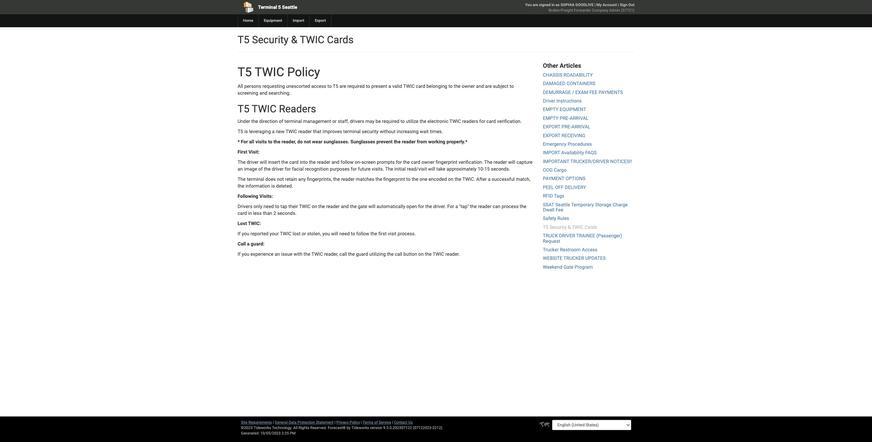 Task type: locate. For each thing, give the bounding box(es) containing it.
0 vertical spatial follow
[[341, 159, 354, 165]]

oog cargo link
[[543, 167, 567, 173]]

all
[[238, 83, 243, 89], [294, 426, 298, 431]]

twic left readers
[[450, 119, 461, 124]]

cards down export link
[[327, 34, 354, 46]]

fingerprint down initial
[[384, 176, 405, 182]]

the
[[454, 83, 461, 89], [252, 119, 258, 124], [420, 119, 427, 124], [274, 139, 281, 144], [394, 139, 401, 144], [282, 159, 288, 165], [309, 159, 316, 165], [403, 159, 410, 165], [264, 166, 271, 172], [333, 176, 340, 182], [376, 176, 382, 182], [412, 176, 419, 182], [455, 176, 462, 182], [238, 183, 245, 189], [319, 204, 325, 209], [350, 204, 357, 209], [426, 204, 432, 209], [470, 204, 477, 209], [520, 204, 527, 209], [371, 231, 377, 236], [304, 251, 311, 257], [348, 251, 355, 257], [387, 251, 394, 257], [425, 251, 432, 257]]

truck
[[543, 233, 558, 239]]

seconds. up successful
[[491, 166, 511, 172]]

security inside other articles chassis roadability damaged containers demurrage / exam fee payments driver instructions empty equipment empty pre-arrival export pre-arrival export receiving emergency procedures import availability faqs important trucker/driver notices!! oog cargo payment options peel off delivery rfid tags ssat seattle temporary storage charge dwell fee safety rules t5 security & twic cards truck driver trainee (passenger) request trucker restroom access website trucker updates weekend gate program
[[550, 225, 567, 230]]

staff,
[[338, 119, 349, 124]]

the left twic.
[[455, 176, 462, 182]]

0 horizontal spatial follow
[[341, 159, 354, 165]]

fingerprint
[[436, 159, 458, 165], [384, 176, 405, 182]]

©2023 tideworks
[[241, 426, 271, 431]]

drivers only need to tap their twic on the reader and the gate will automatically open for the driver. for a "tap" the reader can process the card in less than 2 seconds.
[[238, 204, 527, 216]]

are inside you are signed in as sophia goodlive | my account | sign out broker/freight forwarder company admin (57721)
[[533, 3, 539, 7]]

0 horizontal spatial cards
[[327, 34, 354, 46]]

1 horizontal spatial of
[[279, 119, 284, 124]]

screening
[[238, 90, 258, 96]]

call left button
[[395, 251, 403, 257]]

on for guard
[[419, 251, 424, 257]]

truck driver trainee (passenger) request link
[[543, 233, 623, 244]]

1 horizontal spatial seattle
[[556, 202, 571, 208]]

1 empty from the top
[[543, 107, 559, 112]]

0 vertical spatial all
[[238, 83, 243, 89]]

improves
[[323, 129, 342, 134]]

1 vertical spatial driver
[[272, 166, 284, 172]]

t5 up * at top
[[238, 129, 243, 134]]

import
[[543, 150, 561, 156]]

driver up image
[[247, 159, 259, 165]]

1 vertical spatial in
[[248, 211, 252, 216]]

*
[[238, 139, 240, 144]]

0 vertical spatial verification.
[[497, 119, 522, 124]]

need inside drivers only need to tap their twic on the reader and the gate will automatically open for the driver. for a "tap" the reader can process the card in less than 2 seconds.
[[264, 204, 274, 209]]

1 vertical spatial fingerprint
[[384, 176, 405, 182]]

t5 down the safety
[[543, 225, 549, 230]]

privacy policy link
[[337, 421, 360, 425]]

1 call from the left
[[340, 251, 347, 257]]

required up without
[[382, 119, 400, 124]]

if you reported your twic lost or stolen, you will need to follow the first visit process.
[[238, 231, 416, 236]]

not up deleted.
[[277, 176, 284, 182]]

for right * at top
[[241, 139, 248, 144]]

twic left lost
[[280, 231, 292, 236]]

security down equipment link
[[252, 34, 289, 46]]

pre- down empty pre-arrival link
[[562, 124, 572, 130]]

will left the capture
[[509, 159, 516, 165]]

1 vertical spatial verification.
[[459, 159, 484, 165]]

emergency procedures link
[[543, 141, 592, 147]]

| up 'forecast®'
[[335, 421, 336, 425]]

0 horizontal spatial required
[[348, 83, 365, 89]]

to right subject
[[510, 83, 514, 89]]

0 vertical spatial required
[[348, 83, 365, 89]]

0 vertical spatial not
[[304, 139, 311, 144]]

site requirements | general data protection statement | privacy policy | terms of service | contact us ©2023 tideworks technology. all rights reserved. forecast® by tideworks version 9.5.0.202307122 (07122023-2212) generated: 10/05/2023 2:25 pm
[[241, 421, 443, 436]]

1 vertical spatial on
[[312, 204, 317, 209]]

on inside drivers only need to tap their twic on the reader and the gate will automatically open for the driver. for a "tap" the reader can process the card in less than 2 seconds.
[[312, 204, 317, 209]]

1 horizontal spatial follow
[[357, 231, 370, 236]]

card inside all persons requesting unescorted access to t5 are required to present a valid twic card belonging to the owner and are subject to screening and searching.
[[416, 83, 426, 89]]

1 horizontal spatial seconds.
[[491, 166, 511, 172]]

0 vertical spatial or
[[333, 119, 337, 124]]

0 horizontal spatial or
[[302, 231, 306, 236]]

process
[[502, 204, 519, 209]]

| left my
[[595, 3, 596, 7]]

all inside site requirements | general data protection statement | privacy policy | terms of service | contact us ©2023 tideworks technology. all rights reserved. forecast® by tideworks version 9.5.0.202307122 (07122023-2212) generated: 10/05/2023 2:25 pm
[[294, 426, 298, 431]]

1 horizontal spatial terminal
[[285, 119, 302, 124]]

1 vertical spatial if
[[238, 251, 241, 257]]

chassis roadability link
[[543, 72, 593, 78]]

0 vertical spatial need
[[264, 204, 274, 209]]

1 horizontal spatial is
[[272, 183, 275, 189]]

the right "insert"
[[282, 159, 288, 165]]

0 vertical spatial cards
[[327, 34, 354, 46]]

twic down export link
[[300, 34, 325, 46]]

approximately
[[447, 166, 477, 172]]

0 horizontal spatial are
[[340, 83, 346, 89]]

safety rules link
[[543, 216, 570, 221]]

2 horizontal spatial of
[[375, 421, 378, 425]]

|
[[595, 3, 596, 7], [618, 3, 619, 7], [273, 421, 274, 425], [335, 421, 336, 425], [361, 421, 362, 425], [392, 421, 393, 425]]

1 vertical spatial owner
[[422, 159, 435, 165]]

0 horizontal spatial terminal
[[247, 176, 264, 182]]

and inside drivers only need to tap their twic on the reader and the gate will automatically open for the driver. for a "tap" the reader can process the card in less than 2 seconds.
[[341, 204, 349, 209]]

twic right new
[[286, 129, 297, 134]]

0 horizontal spatial all
[[238, 83, 243, 89]]

on for fingerprint
[[448, 176, 454, 182]]

and left gate
[[341, 204, 349, 209]]

0 vertical spatial if
[[238, 231, 241, 236]]

the left guard
[[348, 251, 355, 257]]

terminal up information
[[247, 176, 264, 182]]

card down drivers
[[238, 211, 247, 216]]

reader, left do
[[282, 139, 296, 144]]

of right image
[[259, 166, 263, 172]]

seattle inside other articles chassis roadability damaged containers demurrage / exam fee payments driver instructions empty equipment empty pre-arrival export pre-arrival export receiving emergency procedures import availability faqs important trucker/driver notices!! oog cargo payment options peel off delivery rfid tags ssat seattle temporary storage charge dwell fee safety rules t5 security & twic cards truck driver trainee (passenger) request trucker restroom access website trucker updates weekend gate program
[[556, 202, 571, 208]]

2 vertical spatial on
[[419, 251, 424, 257]]

the down prompts
[[385, 166, 393, 172]]

may
[[366, 119, 375, 124]]

a left 'valid'
[[389, 83, 391, 89]]

| up 9.5.0.202307122
[[392, 421, 393, 425]]

0 horizontal spatial an
[[238, 166, 243, 172]]

2 if from the top
[[238, 251, 241, 257]]

and up the "purposes"
[[332, 159, 340, 165]]

seconds. inside drivers only need to tap their twic on the reader and the gate will automatically open for the driver. for a "tap" the reader can process the card in less than 2 seconds.
[[278, 211, 297, 216]]

0 vertical spatial empty
[[543, 107, 559, 112]]

the down image
[[238, 176, 246, 182]]

0 vertical spatial on
[[448, 176, 454, 182]]

0 vertical spatial seattle
[[282, 4, 297, 10]]

if down call
[[238, 251, 241, 257]]

need up than
[[264, 204, 274, 209]]

t5 twic policy
[[238, 65, 320, 79]]

0 vertical spatial export
[[543, 124, 561, 130]]

the left first
[[371, 231, 377, 236]]

card left "belonging"
[[416, 83, 426, 89]]

0 vertical spatial seconds.
[[491, 166, 511, 172]]

first
[[379, 231, 387, 236]]

0 vertical spatial reader,
[[282, 139, 296, 144]]

0 horizontal spatial seconds.
[[278, 211, 297, 216]]

0 horizontal spatial not
[[277, 176, 284, 182]]

0 vertical spatial of
[[279, 119, 284, 124]]

visit:
[[249, 149, 260, 155]]

pre- down the empty equipment link
[[560, 115, 570, 121]]

seattle right 5
[[282, 4, 297, 10]]

(07122023-
[[413, 426, 433, 431]]

updates
[[586, 256, 606, 261]]

not right do
[[304, 139, 311, 144]]

new
[[276, 129, 285, 134]]

1 vertical spatial not
[[277, 176, 284, 182]]

owner
[[462, 83, 475, 89], [422, 159, 435, 165]]

to inside the terminal does not retain any fingerprints, the reader matches the fingerprint to the one encoded on the twic. after a successful match, the information is deleted.
[[407, 176, 411, 182]]

reader down the "purposes"
[[341, 176, 355, 182]]

1 horizontal spatial owner
[[462, 83, 475, 89]]

0 vertical spatial is
[[244, 129, 248, 134]]

1 horizontal spatial required
[[382, 119, 400, 124]]

t5 up under
[[238, 103, 250, 115]]

2 horizontal spatial terminal
[[343, 129, 361, 134]]

2 vertical spatial terminal
[[247, 176, 264, 182]]

import
[[293, 18, 304, 23]]

chassis
[[543, 72, 563, 78]]

searching.
[[269, 90, 291, 96]]

0 vertical spatial driver
[[247, 159, 259, 165]]

to right "belonging"
[[449, 83, 453, 89]]

1 vertical spatial is
[[272, 183, 275, 189]]

guard
[[356, 251, 368, 257]]

1 vertical spatial of
[[259, 166, 263, 172]]

t5 is leveraging a new twic reader that improves terminal security without increasing wait times.
[[238, 129, 443, 134]]

matches
[[356, 176, 375, 182]]

not
[[304, 139, 311, 144], [277, 176, 284, 182]]

oog
[[543, 167, 553, 173]]

roadability
[[564, 72, 593, 78]]

are right you
[[533, 3, 539, 7]]

for inside drivers only need to tap their twic on the reader and the gate will automatically open for the driver. for a "tap" the reader can process the card in less than 2 seconds.
[[418, 204, 424, 209]]

| left sign
[[618, 3, 619, 7]]

export up the emergency
[[543, 133, 561, 138]]

all
[[249, 139, 254, 144]]

0 horizontal spatial fingerprint
[[384, 176, 405, 182]]

fingerprint inside the terminal does not retain any fingerprints, the reader matches the fingerprint to the one encoded on the twic. after a successful match, the information is deleted.
[[384, 176, 405, 182]]

on inside the terminal does not retain any fingerprints, the reader matches the fingerprint to the one encoded on the twic. after a successful match, the information is deleted.
[[448, 176, 454, 182]]

export up export receiving link
[[543, 124, 561, 130]]

visit
[[388, 231, 397, 236]]

1 horizontal spatial all
[[294, 426, 298, 431]]

an inside the driver will insert the card into the reader and follow on-screen prompts for the card owner fingerprint verification. the reader will capture an image of the driver for facial recognition purposes for future visits. the initial read/visit will take approximately 10-15 seconds.
[[238, 166, 243, 172]]

1 vertical spatial need
[[340, 231, 350, 236]]

1 vertical spatial seattle
[[556, 202, 571, 208]]

1 horizontal spatial an
[[275, 251, 280, 257]]

valid
[[393, 83, 402, 89]]

program
[[575, 264, 593, 270]]

1 vertical spatial &
[[568, 225, 571, 230]]

/
[[573, 90, 575, 95]]

1 vertical spatial seconds.
[[278, 211, 297, 216]]

is down under
[[244, 129, 248, 134]]

first visit:
[[238, 149, 260, 155]]

important trucker/driver notices!! link
[[543, 159, 633, 164]]

all persons requesting unescorted access to t5 are required to present a valid twic card belonging to the owner and are subject to screening and searching.
[[238, 83, 514, 96]]

1 vertical spatial reader,
[[324, 251, 339, 257]]

for
[[241, 139, 248, 144], [448, 204, 455, 209]]

signed
[[540, 3, 551, 7]]

on-
[[355, 159, 362, 165]]

or right lost
[[302, 231, 306, 236]]

admin
[[610, 8, 621, 13]]

the right "tap"
[[470, 204, 477, 209]]

ssat seattle temporary storage charge dwell fee link
[[543, 202, 628, 213]]

from
[[417, 139, 427, 144]]

export receiving link
[[543, 133, 586, 138]]

temporary
[[572, 202, 594, 208]]

fingerprint inside the driver will insert the card into the reader and follow on-screen prompts for the card owner fingerprint verification. the reader will capture an image of the driver for facial recognition purposes for future visits. the initial read/visit will take approximately 10-15 seconds.
[[436, 159, 458, 165]]

card up facial
[[289, 159, 299, 165]]

1 horizontal spatial cards
[[585, 225, 597, 230]]

1 vertical spatial security
[[550, 225, 567, 230]]

reader, down if you reported your twic lost or stolen, you will need to follow the first visit process.
[[324, 251, 339, 257]]

1 vertical spatial or
[[302, 231, 306, 236]]

& up driver
[[568, 225, 571, 230]]

terms
[[363, 421, 374, 425]]

1 vertical spatial all
[[294, 426, 298, 431]]

0 horizontal spatial policy
[[287, 65, 320, 79]]

1 horizontal spatial for
[[448, 204, 455, 209]]

will
[[260, 159, 267, 165], [509, 159, 516, 165], [428, 166, 436, 172], [369, 204, 376, 209], [331, 231, 338, 236]]

you for issue
[[242, 251, 250, 257]]

1 horizontal spatial not
[[304, 139, 311, 144]]

do
[[298, 139, 303, 144]]

0 vertical spatial in
[[552, 3, 555, 7]]

0 horizontal spatial call
[[340, 251, 347, 257]]

1 vertical spatial required
[[382, 119, 400, 124]]

t5 for t5 twic policy
[[238, 65, 252, 79]]

reader inside the terminal does not retain any fingerprints, the reader matches the fingerprint to the one encoded on the twic. after a successful match, the information is deleted.
[[341, 176, 355, 182]]

on right button
[[419, 251, 424, 257]]

terminal 5 seattle link
[[238, 0, 397, 14]]

follow left first
[[357, 231, 370, 236]]

can
[[493, 204, 501, 209]]

| left general
[[273, 421, 274, 425]]

for right open
[[418, 204, 424, 209]]

0 vertical spatial fingerprint
[[436, 159, 458, 165]]

1 if from the top
[[238, 231, 241, 236]]

charge
[[613, 202, 628, 208]]

you down call
[[242, 251, 250, 257]]

2 horizontal spatial on
[[448, 176, 454, 182]]

arrival
[[570, 115, 589, 121], [572, 124, 591, 130]]

card right readers
[[487, 119, 496, 124]]

you
[[526, 3, 532, 7]]

2 empty from the top
[[543, 115, 559, 121]]

2 horizontal spatial are
[[533, 3, 539, 7]]

twic:
[[248, 221, 261, 226]]

all up the 'screening'
[[238, 83, 243, 89]]

1 vertical spatial policy
[[350, 421, 360, 425]]

storage
[[596, 202, 612, 208]]

t5 right access
[[333, 83, 339, 89]]

for right driver.
[[448, 204, 455, 209]]

1 horizontal spatial in
[[552, 3, 555, 7]]

fingerprint up take
[[436, 159, 458, 165]]

t5 for t5 security & twic cards
[[238, 34, 250, 46]]

service
[[379, 421, 391, 425]]

twic right 'with'
[[312, 251, 323, 257]]

on
[[448, 176, 454, 182], [312, 204, 317, 209], [419, 251, 424, 257]]

arrival up receiving
[[572, 124, 591, 130]]

empty down the empty equipment link
[[543, 115, 559, 121]]

to left tap
[[275, 204, 280, 209]]

twic right 'valid'
[[404, 83, 415, 89]]

a inside the terminal does not retain any fingerprints, the reader matches the fingerprint to the one encoded on the twic. after a successful match, the information is deleted.
[[488, 176, 491, 182]]

on right encoded
[[448, 176, 454, 182]]

tap
[[281, 204, 288, 209]]

open
[[407, 204, 417, 209]]

policy up tideworks
[[350, 421, 360, 425]]

containers
[[567, 81, 596, 86]]

or for staff,
[[333, 119, 337, 124]]

1 horizontal spatial security
[[550, 225, 567, 230]]

for inside drivers only need to tap their twic on the reader and the gate will automatically open for the driver. for a "tap" the reader can process the card in less than 2 seconds.
[[448, 204, 455, 209]]

twic up "trainee"
[[572, 225, 584, 230]]

0 vertical spatial owner
[[462, 83, 475, 89]]

1 vertical spatial an
[[275, 251, 280, 257]]

times.
[[430, 129, 443, 134]]

as
[[556, 3, 560, 7]]

1 horizontal spatial or
[[333, 119, 337, 124]]

for
[[480, 119, 486, 124], [396, 159, 402, 165], [285, 166, 291, 172], [351, 166, 357, 172], [418, 204, 424, 209]]

the up initial
[[403, 159, 410, 165]]

driver down "insert"
[[272, 166, 284, 172]]

terminal down readers
[[285, 119, 302, 124]]

are left subject
[[485, 83, 492, 89]]

1 horizontal spatial &
[[568, 225, 571, 230]]

1 export from the top
[[543, 124, 561, 130]]

0 horizontal spatial verification.
[[459, 159, 484, 165]]

0 horizontal spatial &
[[291, 34, 298, 46]]

in
[[552, 3, 555, 7], [248, 211, 252, 216]]

0 vertical spatial terminal
[[285, 119, 302, 124]]

0 horizontal spatial on
[[312, 204, 317, 209]]

15
[[485, 166, 490, 172]]

| up tideworks
[[361, 421, 362, 425]]

owner right "belonging"
[[462, 83, 475, 89]]

a left "tap"
[[456, 204, 458, 209]]

cargo
[[554, 167, 567, 173]]

the right "belonging"
[[454, 83, 461, 89]]

1 vertical spatial cards
[[585, 225, 597, 230]]

1 horizontal spatial policy
[[350, 421, 360, 425]]

in left as
[[552, 3, 555, 7]]

1 vertical spatial for
[[448, 204, 455, 209]]

1 vertical spatial export
[[543, 133, 561, 138]]

0 horizontal spatial for
[[241, 139, 248, 144]]

sophia
[[561, 3, 575, 7]]

t5 up "persons" at the left top of page
[[238, 65, 252, 79]]



Task type: vqa. For each thing, say whether or not it's contained in the screenshot.
Search button at left
no



Task type: describe. For each thing, give the bounding box(es) containing it.
the up 15 at right
[[485, 159, 493, 165]]

weekend gate program link
[[543, 264, 593, 270]]

the down "visits."
[[376, 176, 382, 182]]

lost
[[238, 221, 247, 226]]

electronic
[[428, 119, 449, 124]]

dwell
[[543, 207, 555, 213]]

empty equipment link
[[543, 107, 587, 112]]

1 horizontal spatial verification.
[[497, 119, 522, 124]]

for right readers
[[480, 119, 486, 124]]

reader up recognition
[[317, 159, 331, 165]]

2212)
[[433, 426, 443, 431]]

reader up successful
[[494, 159, 507, 165]]

for down on-
[[351, 166, 357, 172]]

twic inside all persons requesting unescorted access to t5 are required to present a valid twic card belonging to the owner and are subject to screening and searching.
[[404, 83, 415, 89]]

0 horizontal spatial driver
[[247, 159, 259, 165]]

t5 inside other articles chassis roadability damaged containers demurrage / exam fee payments driver instructions empty equipment empty pre-arrival export pre-arrival export receiving emergency procedures import availability faqs important trucker/driver notices!! oog cargo payment options peel off delivery rfid tags ssat seattle temporary storage charge dwell fee safety rules t5 security & twic cards truck driver trainee (passenger) request trucker restroom access website trucker updates weekend gate program
[[543, 225, 549, 230]]

t5 for t5 is leveraging a new twic reader that improves terminal security without increasing wait times.
[[238, 129, 243, 134]]

verification. inside the driver will insert the card into the reader and follow on-screen prompts for the card owner fingerprint verification. the reader will capture an image of the driver for facial recognition purposes for future visits. the initial read/visit will take approximately 10-15 seconds.
[[459, 159, 484, 165]]

guard:
[[251, 241, 265, 247]]

reader down increasing
[[402, 139, 416, 144]]

t5 security & twic cards
[[238, 34, 354, 46]]

twic left reader.
[[433, 251, 445, 257]]

and inside the driver will insert the card into the reader and follow on-screen prompts for the card owner fingerprint verification. the reader will capture an image of the driver for facial recognition purposes for future visits. the initial read/visit will take approximately 10-15 seconds.
[[332, 159, 340, 165]]

purposes
[[330, 166, 350, 172]]

forwarder
[[574, 8, 592, 13]]

other
[[543, 62, 559, 69]]

* for all visits to the reader, do not wear sunglasses. sunglasses prevent the reader from working properly.*
[[238, 139, 468, 144]]

information
[[246, 183, 270, 189]]

the left gate
[[350, 204, 357, 209]]

after
[[477, 176, 487, 182]]

1 horizontal spatial driver
[[272, 166, 284, 172]]

the left driver.
[[426, 204, 432, 209]]

cards inside other articles chassis roadability damaged containers demurrage / exam fee payments driver instructions empty equipment empty pre-arrival export pre-arrival export receiving emergency procedures import availability faqs important trucker/driver notices!! oog cargo payment options peel off delivery rfid tags ssat seattle temporary storage charge dwell fee safety rules t5 security & twic cards truck driver trainee (passenger) request trucker restroom access website trucker updates weekend gate program
[[585, 225, 597, 230]]

payment
[[543, 176, 565, 182]]

rfid tags link
[[543, 193, 565, 199]]

export
[[315, 18, 326, 23]]

or for stolen,
[[302, 231, 306, 236]]

under the direction of terminal management or staff, drivers may be required to utilize the electronic twic readers for card verification.
[[238, 119, 522, 124]]

terms of service link
[[363, 421, 391, 425]]

will left take
[[428, 166, 436, 172]]

0 horizontal spatial seattle
[[282, 4, 297, 10]]

forecast®
[[328, 426, 346, 431]]

management
[[303, 119, 331, 124]]

a inside drivers only need to tap their twic on the reader and the gate will automatically open for the driver. for a "tap" the reader can process the card in less than 2 seconds.
[[456, 204, 458, 209]]

terminal inside the terminal does not retain any fingerprints, the reader matches the fingerprint to the one encoded on the twic. after a successful match, the information is deleted.
[[247, 176, 264, 182]]

the driver will insert the card into the reader and follow on-screen prompts for the card owner fingerprint verification. the reader will capture an image of the driver for facial recognition purposes for future visits. the initial read/visit will take approximately 10-15 seconds.
[[238, 159, 533, 172]]

0 horizontal spatial is
[[244, 129, 248, 134]]

requirements
[[249, 421, 272, 425]]

export link
[[310, 14, 331, 27]]

to right access
[[328, 83, 332, 89]]

call
[[238, 241, 246, 247]]

the up following
[[238, 183, 245, 189]]

reader up do
[[299, 129, 312, 134]]

the up recognition
[[309, 159, 316, 165]]

privacy
[[337, 421, 349, 425]]

sunglasses.
[[324, 139, 350, 144]]

access
[[311, 83, 327, 89]]

0 horizontal spatial reader,
[[282, 139, 296, 144]]

the down new
[[274, 139, 281, 144]]

to up if you experience an issue with the twic reader, call the guard utilizing the call button on the twic reader.
[[351, 231, 355, 236]]

damaged containers link
[[543, 81, 596, 86]]

twic up the requesting
[[255, 65, 284, 79]]

off
[[556, 185, 564, 190]]

demurrage / exam fee payments link
[[543, 90, 623, 95]]

reader left can on the right of the page
[[478, 204, 492, 209]]

site
[[241, 421, 248, 425]]

for left facial
[[285, 166, 291, 172]]

the right process
[[520, 204, 527, 209]]

out
[[629, 3, 635, 7]]

future
[[358, 166, 371, 172]]

sunglasses
[[351, 139, 376, 144]]

all inside all persons requesting unescorted access to t5 are required to present a valid twic card belonging to the owner and are subject to screening and searching.
[[238, 83, 243, 89]]

1 horizontal spatial reader,
[[324, 251, 339, 257]]

the right button
[[425, 251, 432, 257]]

site requirements link
[[241, 421, 272, 425]]

the down the "purposes"
[[333, 176, 340, 182]]

deleted.
[[276, 183, 293, 189]]

a right call
[[247, 241, 250, 247]]

twic inside other articles chassis roadability damaged containers demurrage / exam fee payments driver instructions empty equipment empty pre-arrival export pre-arrival export receiving emergency procedures import availability faqs important trucker/driver notices!! oog cargo payment options peel off delivery rfid tags ssat seattle temporary storage charge dwell fee safety rules t5 security & twic cards truck driver trainee (passenger) request trucker restroom access website trucker updates weekend gate program
[[572, 225, 584, 230]]

request
[[543, 239, 561, 244]]

not inside the terminal does not retain any fingerprints, the reader matches the fingerprint to the one encoded on the twic. after a successful match, the information is deleted.
[[277, 176, 284, 182]]

terminal
[[258, 4, 277, 10]]

1 vertical spatial arrival
[[572, 124, 591, 130]]

trainee
[[577, 233, 596, 239]]

required inside all persons requesting unescorted access to t5 are required to present a valid twic card belonging to the owner and are subject to screening and searching.
[[348, 83, 365, 89]]

& inside other articles chassis roadability damaged containers demurrage / exam fee payments driver instructions empty equipment empty pre-arrival export pre-arrival export receiving emergency procedures import availability faqs important trucker/driver notices!! oog cargo payment options peel off delivery rfid tags ssat seattle temporary storage charge dwell fee safety rules t5 security & twic cards truck driver trainee (passenger) request trucker restroom access website trucker updates weekend gate program
[[568, 225, 571, 230]]

trucker
[[564, 256, 585, 261]]

to right visits
[[268, 139, 273, 144]]

fee
[[590, 90, 598, 95]]

the inside the terminal does not retain any fingerprints, the reader matches the fingerprint to the one encoded on the twic. after a successful match, the information is deleted.
[[238, 176, 246, 182]]

pm
[[290, 432, 296, 436]]

owner inside the driver will insert the card into the reader and follow on-screen prompts for the card owner fingerprint verification. the reader will capture an image of the driver for facial recognition purposes for future visits. the initial read/visit will take approximately 10-15 seconds.
[[422, 159, 435, 165]]

the up the wait
[[420, 119, 427, 124]]

visits:
[[260, 194, 273, 199]]

and left subject
[[476, 83, 484, 89]]

the down fingerprints,
[[319, 204, 325, 209]]

tags
[[554, 193, 565, 199]]

drivers
[[350, 119, 365, 124]]

a inside all persons requesting unescorted access to t5 are required to present a valid twic card belonging to the owner and are subject to screening and searching.
[[389, 83, 391, 89]]

increasing
[[397, 129, 419, 134]]

follow inside the driver will insert the card into the reader and follow on-screen prompts for the card owner fingerprint verification. the reader will capture an image of the driver for facial recognition purposes for future visits. the initial read/visit will take approximately 10-15 seconds.
[[341, 159, 354, 165]]

reported
[[251, 231, 269, 236]]

0 vertical spatial policy
[[287, 65, 320, 79]]

my account link
[[597, 3, 617, 7]]

twic inside drivers only need to tap their twic on the reader and the gate will automatically open for the driver. for a "tap" the reader can process the card in less than 2 seconds.
[[299, 204, 311, 209]]

1 vertical spatial follow
[[357, 231, 370, 236]]

articles
[[560, 62, 582, 69]]

facial
[[292, 166, 304, 172]]

lost twic:
[[238, 221, 261, 226]]

policy inside site requirements | general data protection statement | privacy policy | terms of service | contact us ©2023 tideworks technology. all rights reserved. forecast® by tideworks version 9.5.0.202307122 (07122023-2212) generated: 10/05/2023 2:25 pm
[[350, 421, 360, 425]]

restroom
[[560, 247, 581, 253]]

t5 inside all persons requesting unescorted access to t5 are required to present a valid twic card belonging to the owner and are subject to screening and searching.
[[333, 83, 339, 89]]

statement
[[316, 421, 334, 425]]

of inside the driver will insert the card into the reader and follow on-screen prompts for the card owner fingerprint verification. the reader will capture an image of the driver for facial recognition purposes for future visits. the initial read/visit will take approximately 10-15 seconds.
[[259, 166, 263, 172]]

to left present
[[366, 83, 370, 89]]

the inside all persons requesting unescorted access to t5 are required to present a valid twic card belonging to the owner and are subject to screening and searching.
[[454, 83, 461, 89]]

any
[[298, 176, 306, 182]]

a left new
[[272, 129, 275, 134]]

and down the requesting
[[260, 90, 268, 96]]

general
[[275, 421, 288, 425]]

for up initial
[[396, 159, 402, 165]]

demurrage
[[543, 90, 571, 95]]

exam
[[576, 90, 589, 95]]

experience
[[251, 251, 274, 257]]

0 vertical spatial pre-
[[560, 115, 570, 121]]

visits.
[[372, 166, 384, 172]]

faqs
[[586, 150, 597, 156]]

1 vertical spatial pre-
[[562, 124, 572, 130]]

you are signed in as sophia goodlive | my account | sign out broker/freight forwarder company admin (57721)
[[526, 3, 635, 13]]

to left utilize
[[401, 119, 405, 124]]

card up "read/visit"
[[411, 159, 421, 165]]

following
[[238, 194, 258, 199]]

without
[[380, 129, 396, 134]]

2
[[274, 211, 276, 216]]

damaged
[[543, 81, 566, 86]]

in inside you are signed in as sophia goodlive | my account | sign out broker/freight forwarder company admin (57721)
[[552, 3, 555, 7]]

in inside drivers only need to tap their twic on the reader and the gate will automatically open for the driver. for a "tap" the reader can process the card in less than 2 seconds.
[[248, 211, 252, 216]]

general data protection statement link
[[275, 421, 334, 425]]

take
[[437, 166, 446, 172]]

equipment link
[[259, 14, 288, 27]]

version
[[370, 426, 383, 431]]

prevent
[[377, 139, 393, 144]]

the right utilizing
[[387, 251, 394, 257]]

10-
[[478, 166, 485, 172]]

my
[[597, 3, 602, 7]]

lost
[[293, 231, 301, 236]]

driver.
[[434, 204, 446, 209]]

t5 for t5 twic readers
[[238, 103, 250, 115]]

if for if you reported your twic lost or stolen, you will need to follow the first visit process.
[[238, 231, 241, 236]]

1 horizontal spatial are
[[485, 83, 492, 89]]

options
[[566, 176, 586, 182]]

0 horizontal spatial security
[[252, 34, 289, 46]]

rules
[[558, 216, 570, 221]]

the left one
[[412, 176, 419, 182]]

2 export from the top
[[543, 133, 561, 138]]

seconds. inside the driver will insert the card into the reader and follow on-screen prompts for the card owner fingerprint verification. the reader will capture an image of the driver for facial recognition purposes for future visits. the initial read/visit will take approximately 10-15 seconds.
[[491, 166, 511, 172]]

to inside drivers only need to tap their twic on the reader and the gate will automatically open for the driver. for a "tap" the reader can process the card in less than 2 seconds.
[[275, 204, 280, 209]]

rfid
[[543, 193, 553, 199]]

home
[[243, 18, 253, 23]]

the right under
[[252, 119, 258, 124]]

will left "insert"
[[260, 159, 267, 165]]

of inside site requirements | general data protection statement | privacy policy | terms of service | contact us ©2023 tideworks technology. all rights reserved. forecast® by tideworks version 9.5.0.202307122 (07122023-2212) generated: 10/05/2023 2:25 pm
[[375, 421, 378, 425]]

twic up direction
[[252, 103, 277, 115]]

reader up if you reported your twic lost or stolen, you will need to follow the first visit process.
[[326, 204, 340, 209]]

0 vertical spatial for
[[241, 139, 248, 144]]

protection
[[298, 421, 315, 425]]

instructions
[[557, 98, 582, 104]]

the down "insert"
[[264, 166, 271, 172]]

(57721)
[[622, 8, 635, 13]]

readers
[[463, 119, 479, 124]]

you for twic
[[242, 231, 250, 236]]

will inside drivers only need to tap their twic on the reader and the gate will automatically open for the driver. for a "tap" the reader can process the card in less than 2 seconds.
[[369, 204, 376, 209]]

2 call from the left
[[395, 251, 403, 257]]

you right stolen,
[[323, 231, 330, 236]]

card inside drivers only need to tap their twic on the reader and the gate will automatically open for the driver. for a "tap" the reader can process the card in less than 2 seconds.
[[238, 211, 247, 216]]

0 vertical spatial arrival
[[570, 115, 589, 121]]

generated:
[[241, 432, 260, 436]]

owner inside all persons requesting unescorted access to t5 are required to present a valid twic card belonging to the owner and are subject to screening and searching.
[[462, 83, 475, 89]]

the right 'with'
[[304, 251, 311, 257]]

10/05/2023
[[261, 432, 281, 436]]

the down first
[[238, 159, 246, 165]]

will right stolen,
[[331, 231, 338, 236]]

if for if you experience an issue with the twic reader, call the guard utilizing the call button on the twic reader.
[[238, 251, 241, 257]]

with
[[294, 251, 303, 257]]

is inside the terminal does not retain any fingerprints, the reader matches the fingerprint to the one encoded on the twic. after a successful match, the information is deleted.
[[272, 183, 275, 189]]

access
[[582, 247, 598, 253]]

the right 'prevent'
[[394, 139, 401, 144]]

availability
[[562, 150, 585, 156]]



